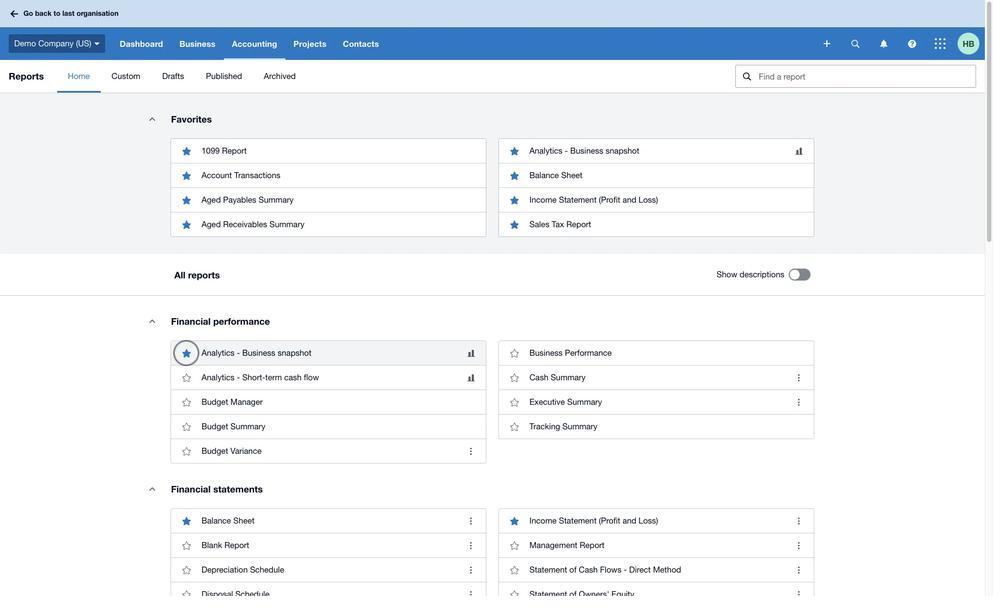 Task type: describe. For each thing, give the bounding box(es) containing it.
navigation inside banner
[[112, 27, 816, 60]]

published
[[206, 71, 242, 81]]

depreciation
[[202, 565, 248, 574]]

remove favorite image for balance sheet
[[503, 165, 525, 186]]

demo
[[14, 39, 36, 48]]

analytics - business snapshot for more information about analytics - business snapshot icon to the bottom
[[202, 348, 312, 357]]

last
[[62, 9, 75, 18]]

summary inside "link"
[[259, 195, 294, 204]]

statement of cash flows - direct method
[[530, 565, 681, 574]]

0 vertical spatial balance sheet link
[[499, 163, 814, 187]]

drafts
[[162, 71, 184, 81]]

cash summary
[[530, 373, 586, 382]]

of
[[570, 565, 577, 574]]

aged for aged payables summary
[[202, 195, 221, 204]]

1099 report link
[[171, 139, 486, 163]]

favorite image for cash summary
[[503, 367, 525, 388]]

aged receivables summary link
[[171, 212, 486, 236]]

cash
[[284, 373, 302, 382]]

back
[[35, 9, 52, 18]]

summary for cash summary
[[551, 373, 586, 382]]

summary right receivables at left top
[[270, 220, 305, 229]]

1099 report
[[202, 146, 247, 155]]

financial for financial performance
[[171, 315, 211, 327]]

cash summary link
[[499, 365, 814, 390]]

drafts link
[[151, 60, 195, 93]]

accounting button
[[224, 27, 285, 60]]

1 vertical spatial statement
[[559, 516, 597, 525]]

reports
[[9, 70, 44, 82]]

method
[[653, 565, 681, 574]]

management report link
[[499, 533, 814, 557]]

depreciation schedule link
[[171, 557, 486, 582]]

0 vertical spatial more information about analytics - business snapshot image
[[795, 147, 803, 154]]

management
[[530, 540, 578, 550]]

short-
[[242, 373, 265, 382]]

snapshot for the top more information about analytics - business snapshot icon
[[606, 146, 640, 155]]

flow
[[304, 373, 319, 382]]

more options image for budget variance
[[460, 440, 482, 462]]

snapshot for more information about analytics - business snapshot icon to the bottom
[[278, 348, 312, 357]]

income for first income statement (profit and loss) "link" from the bottom
[[530, 516, 557, 525]]

projects button
[[285, 27, 335, 60]]

more options image for statement of cash flows - direct method
[[788, 559, 810, 581]]

remove favorite image for aged payables summary
[[175, 189, 197, 211]]

(us)
[[76, 39, 91, 48]]

budget summary
[[202, 422, 265, 431]]

organisation
[[77, 9, 119, 18]]

aged payables summary link
[[171, 187, 486, 212]]

favorite image for budget manager
[[175, 391, 197, 413]]

direct
[[629, 565, 651, 574]]

home
[[68, 71, 90, 81]]

account transactions link
[[171, 163, 486, 187]]

budget variance
[[202, 446, 262, 455]]

report for management report
[[580, 540, 605, 550]]

account
[[202, 171, 232, 180]]

1 horizontal spatial balance sheet
[[530, 171, 583, 180]]

svg image inside go back to last organisation link
[[10, 10, 18, 17]]

manager
[[231, 397, 263, 406]]

2 vertical spatial analytics
[[202, 373, 235, 382]]

statement of cash flows - direct method link
[[499, 557, 814, 582]]

projects
[[294, 39, 327, 48]]

budget manager link
[[171, 390, 486, 414]]

more options image for income statement (profit and loss)
[[788, 510, 810, 532]]

reports
[[188, 269, 220, 280]]

executive summary link
[[499, 390, 814, 414]]

show
[[717, 270, 738, 279]]

favorite image for executive summary
[[503, 391, 525, 413]]

1 vertical spatial analytics
[[202, 348, 235, 357]]

demo company (us) button
[[0, 27, 112, 60]]

sales tax report
[[530, 220, 591, 229]]

business performance
[[530, 348, 612, 357]]

more options image for blank report
[[460, 535, 482, 556]]

tracking summary link
[[499, 414, 814, 439]]

favorite image for management report
[[503, 535, 525, 556]]

0 horizontal spatial svg image
[[824, 40, 830, 47]]

expand report group image for financial statements
[[141, 478, 163, 500]]

favorites
[[171, 113, 212, 125]]

more information about analytics - short-term cash flow image
[[467, 374, 475, 381]]

hb
[[963, 38, 975, 48]]

favorite image for business performance
[[503, 342, 525, 364]]

loss) for 1st income statement (profit and loss) "link" from the top of the page
[[639, 195, 658, 204]]

archived
[[264, 71, 296, 81]]

all reports
[[174, 269, 220, 280]]

business inside popup button
[[179, 39, 216, 48]]

income statement (profit and loss) for 1st income statement (profit and loss) "link" from the top of the page
[[530, 195, 658, 204]]

accounting
[[232, 39, 277, 48]]

remove favorite image for aged receivables summary
[[175, 214, 197, 235]]

2 horizontal spatial svg image
[[880, 40, 887, 48]]

more options image for balance sheet
[[460, 510, 482, 532]]

favorite image for statement of cash flows - direct method
[[503, 559, 525, 581]]

tracking
[[530, 422, 560, 431]]

budget for budget manager
[[202, 397, 228, 406]]

hb button
[[958, 27, 985, 60]]

more options image for executive summary
[[788, 391, 810, 413]]

sales
[[530, 220, 550, 229]]

account transactions
[[202, 171, 280, 180]]

expand report group image
[[141, 108, 163, 130]]



Task type: vqa. For each thing, say whether or not it's contained in the screenshot.
left the Analytics - Business snapshot
yes



Task type: locate. For each thing, give the bounding box(es) containing it.
2 income statement (profit and loss) link from the top
[[499, 509, 814, 533]]

aged payables summary
[[202, 195, 294, 204]]

income for 1st income statement (profit and loss) "link" from the top of the page
[[530, 195, 557, 204]]

to
[[54, 9, 60, 18]]

0 vertical spatial analytics - business snapshot
[[530, 146, 640, 155]]

statement up the management report
[[559, 516, 597, 525]]

2 vertical spatial statement
[[530, 565, 567, 574]]

contacts
[[343, 39, 379, 48]]

blank
[[202, 540, 222, 550]]

-
[[565, 146, 568, 155], [237, 348, 240, 357], [237, 373, 240, 382], [624, 565, 627, 574]]

cash up executive
[[530, 373, 549, 382]]

budget for budget variance
[[202, 446, 228, 455]]

loss) up the sales tax report link
[[639, 195, 658, 204]]

aged receivables summary
[[202, 220, 305, 229]]

statements
[[213, 483, 263, 495]]

svg image
[[851, 40, 860, 48], [880, 40, 887, 48], [824, 40, 830, 47]]

more options image inside budget variance link
[[460, 440, 482, 462]]

navigation containing dashboard
[[112, 27, 816, 60]]

favorite image inside business performance link
[[503, 342, 525, 364]]

favorite image
[[175, 367, 197, 388], [175, 391, 197, 413], [503, 391, 525, 413], [175, 416, 197, 438], [175, 440, 197, 462], [175, 559, 197, 581]]

balance sheet up tax
[[530, 171, 583, 180]]

income statement (profit and loss) up the management report
[[530, 516, 658, 525]]

1 vertical spatial snapshot
[[278, 348, 312, 357]]

custom link
[[101, 60, 151, 93]]

1 horizontal spatial cash
[[579, 565, 598, 574]]

2 and from the top
[[623, 516, 636, 525]]

aged inside "link"
[[202, 195, 221, 204]]

income statement (profit and loss) for first income statement (profit and loss) "link" from the bottom
[[530, 516, 658, 525]]

2 income from the top
[[530, 516, 557, 525]]

analytics - short-term cash flow
[[202, 373, 319, 382]]

remove favorite image inside aged payables summary "link"
[[175, 189, 197, 211]]

summary up the "executive summary" at bottom
[[551, 373, 586, 382]]

2 financial from the top
[[171, 483, 211, 495]]

2 expand report group image from the top
[[141, 478, 163, 500]]

None field
[[736, 65, 976, 88]]

0 vertical spatial financial
[[171, 315, 211, 327]]

summary down the "executive summary" at bottom
[[563, 422, 598, 431]]

0 vertical spatial income
[[530, 195, 557, 204]]

loss) for first income statement (profit and loss) "link" from the bottom
[[639, 516, 658, 525]]

balance sheet link up the sales tax report link
[[499, 163, 814, 187]]

- inside statement of cash flows - direct method link
[[624, 565, 627, 574]]

analytics - business snapshot
[[530, 146, 640, 155], [202, 348, 312, 357]]

report right blank at the left
[[224, 540, 249, 550]]

1 vertical spatial sheet
[[233, 516, 255, 525]]

Find a report text field
[[758, 65, 976, 87]]

1 vertical spatial income statement (profit and loss) link
[[499, 509, 814, 533]]

financial left statements
[[171, 483, 211, 495]]

3 budget from the top
[[202, 446, 228, 455]]

(profit for first income statement (profit and loss) "link" from the bottom
[[599, 516, 620, 525]]

more options image for depreciation schedule
[[460, 559, 482, 581]]

all
[[174, 269, 185, 280]]

1 expand report group image from the top
[[141, 310, 163, 332]]

payables
[[223, 195, 256, 204]]

more options image for management report
[[788, 535, 810, 556]]

sheet for leftmost 'balance sheet' link
[[233, 516, 255, 525]]

0 horizontal spatial balance sheet link
[[171, 509, 486, 533]]

1 loss) from the top
[[639, 195, 658, 204]]

favorite image inside 'management report' link
[[503, 535, 525, 556]]

executive
[[530, 397, 565, 406]]

and up 'management report' link
[[623, 516, 636, 525]]

banner
[[0, 0, 985, 60]]

report right 1099 at left
[[222, 146, 247, 155]]

performance
[[213, 315, 270, 327]]

report
[[222, 146, 247, 155], [567, 220, 591, 229], [224, 540, 249, 550], [580, 540, 605, 550]]

(profit for 1st income statement (profit and loss) "link" from the top of the page
[[599, 195, 620, 204]]

0 vertical spatial income statement (profit and loss) link
[[499, 187, 814, 212]]

2 vertical spatial remove favorite image
[[175, 214, 197, 235]]

more options image inside 'management report' link
[[788, 535, 810, 556]]

2 income statement (profit and loss) from the top
[[530, 516, 658, 525]]

svg image inside demo company (us) popup button
[[94, 42, 100, 45]]

archived link
[[253, 60, 307, 93]]

report right tax
[[567, 220, 591, 229]]

go back to last organisation link
[[7, 4, 125, 23]]

remove favorite image inside 1099 report link
[[175, 140, 197, 162]]

receivables
[[223, 220, 267, 229]]

2 aged from the top
[[202, 220, 221, 229]]

favorite image
[[503, 342, 525, 364], [503, 367, 525, 388], [503, 416, 525, 438], [175, 535, 197, 556], [503, 535, 525, 556], [503, 559, 525, 581], [175, 584, 197, 596], [503, 584, 525, 596]]

0 vertical spatial balance
[[530, 171, 559, 180]]

favorite image inside depreciation schedule link
[[175, 559, 197, 581]]

favorite image for tracking summary
[[503, 416, 525, 438]]

contacts button
[[335, 27, 387, 60]]

statement
[[559, 195, 597, 204], [559, 516, 597, 525], [530, 565, 567, 574]]

balance up blank at the left
[[202, 516, 231, 525]]

show descriptions
[[717, 270, 785, 279]]

financial down all reports
[[171, 315, 211, 327]]

favorite image inside tracking summary link
[[503, 416, 525, 438]]

remove favorite image inside the sales tax report link
[[503, 214, 525, 235]]

go back to last organisation
[[23, 9, 119, 18]]

0 vertical spatial expand report group image
[[141, 310, 163, 332]]

snapshot
[[606, 146, 640, 155], [278, 348, 312, 357]]

expand report group image for financial performance
[[141, 310, 163, 332]]

performance
[[565, 348, 612, 357]]

depreciation schedule
[[202, 565, 284, 574]]

1 vertical spatial balance
[[202, 516, 231, 525]]

favorite image inside executive summary link
[[503, 391, 525, 413]]

0 horizontal spatial snapshot
[[278, 348, 312, 357]]

0 vertical spatial snapshot
[[606, 146, 640, 155]]

tax
[[552, 220, 564, 229]]

demo company (us)
[[14, 39, 91, 48]]

0 vertical spatial sheet
[[561, 171, 583, 180]]

remove favorite image
[[175, 140, 197, 162], [503, 140, 525, 162], [175, 165, 197, 186], [503, 189, 525, 211], [503, 214, 525, 235], [175, 342, 197, 364], [175, 510, 197, 532], [503, 510, 525, 532]]

report up statement of cash flows - direct method
[[580, 540, 605, 550]]

1 vertical spatial budget
[[202, 422, 228, 431]]

0 horizontal spatial balance
[[202, 516, 231, 525]]

term
[[265, 373, 282, 382]]

2 vertical spatial budget
[[202, 446, 228, 455]]

1 horizontal spatial balance sheet link
[[499, 163, 814, 187]]

report for 1099 report
[[222, 146, 247, 155]]

favorite image inside budget manager link
[[175, 391, 197, 413]]

aged for aged receivables summary
[[202, 220, 221, 229]]

remove favorite image
[[503, 165, 525, 186], [175, 189, 197, 211], [175, 214, 197, 235]]

menu
[[57, 60, 727, 93]]

0 vertical spatial statement
[[559, 195, 597, 204]]

(profit
[[599, 195, 620, 204], [599, 516, 620, 525]]

1 (profit from the top
[[599, 195, 620, 204]]

sheet up sales tax report
[[561, 171, 583, 180]]

1 horizontal spatial more information about analytics - business snapshot image
[[795, 147, 803, 154]]

budget for budget summary
[[202, 422, 228, 431]]

2 budget from the top
[[202, 422, 228, 431]]

company
[[38, 39, 74, 48]]

1 vertical spatial loss)
[[639, 516, 658, 525]]

1 vertical spatial aged
[[202, 220, 221, 229]]

and for 1st income statement (profit and loss) "link" from the top of the page
[[623, 195, 636, 204]]

blank report
[[202, 540, 249, 550]]

and
[[623, 195, 636, 204], [623, 516, 636, 525]]

1 horizontal spatial analytics - business snapshot
[[530, 146, 640, 155]]

2 (profit from the top
[[599, 516, 620, 525]]

expand report group image
[[141, 310, 163, 332], [141, 478, 163, 500]]

1 vertical spatial remove favorite image
[[175, 189, 197, 211]]

0 vertical spatial budget
[[202, 397, 228, 406]]

1 vertical spatial analytics - business snapshot
[[202, 348, 312, 357]]

1099
[[202, 146, 220, 155]]

summary for executive summary
[[567, 397, 602, 406]]

1 aged from the top
[[202, 195, 221, 204]]

more options image inside blank report link
[[460, 535, 482, 556]]

favorite image for budget summary
[[175, 416, 197, 438]]

summary for budget summary
[[231, 422, 265, 431]]

0 vertical spatial aged
[[202, 195, 221, 204]]

summary for tracking summary
[[563, 422, 598, 431]]

summary up 'tracking summary'
[[567, 397, 602, 406]]

budget up the budget variance
[[202, 422, 228, 431]]

executive summary
[[530, 397, 602, 406]]

balance sheet link
[[499, 163, 814, 187], [171, 509, 486, 533]]

descriptions
[[740, 270, 785, 279]]

0 vertical spatial (profit
[[599, 195, 620, 204]]

favorite image for depreciation schedule
[[175, 559, 197, 581]]

and for first income statement (profit and loss) "link" from the bottom
[[623, 516, 636, 525]]

sheet
[[561, 171, 583, 180], [233, 516, 255, 525]]

balance up sales
[[530, 171, 559, 180]]

(profit up flows
[[599, 516, 620, 525]]

statement up sales tax report
[[559, 195, 597, 204]]

aged
[[202, 195, 221, 204], [202, 220, 221, 229]]

0 horizontal spatial cash
[[530, 373, 549, 382]]

statement left of
[[530, 565, 567, 574]]

income statement (profit and loss) link
[[499, 187, 814, 212], [499, 509, 814, 533]]

custom
[[112, 71, 140, 81]]

management report
[[530, 540, 605, 550]]

1 vertical spatial income
[[530, 516, 557, 525]]

0 horizontal spatial analytics - business snapshot
[[202, 348, 312, 357]]

remove favorite image inside account transactions link
[[175, 165, 197, 186]]

favorite image inside budget summary link
[[175, 416, 197, 438]]

aged left receivables at left top
[[202, 220, 221, 229]]

sheet up blank report
[[233, 516, 255, 525]]

more options image inside income statement (profit and loss) "link"
[[788, 510, 810, 532]]

analytics
[[530, 146, 563, 155], [202, 348, 235, 357], [202, 373, 235, 382]]

report for blank report
[[224, 540, 249, 550]]

budget up the budget summary
[[202, 397, 228, 406]]

1 vertical spatial more information about analytics - business snapshot image
[[467, 350, 475, 357]]

balance sheet up blank report
[[202, 516, 255, 525]]

financial for financial statements
[[171, 483, 211, 495]]

summary down "manager"
[[231, 422, 265, 431]]

1 financial from the top
[[171, 315, 211, 327]]

more options image inside depreciation schedule link
[[460, 559, 482, 581]]

1 income from the top
[[530, 195, 557, 204]]

financial performance
[[171, 315, 270, 327]]

cash right of
[[579, 565, 598, 574]]

schedule
[[250, 565, 284, 574]]

financial
[[171, 315, 211, 327], [171, 483, 211, 495]]

1 vertical spatial (profit
[[599, 516, 620, 525]]

favorite image inside budget variance link
[[175, 440, 197, 462]]

1 vertical spatial balance sheet link
[[171, 509, 486, 533]]

0 vertical spatial loss)
[[639, 195, 658, 204]]

0 horizontal spatial sheet
[[233, 516, 255, 525]]

flows
[[600, 565, 622, 574]]

summary
[[259, 195, 294, 204], [270, 220, 305, 229], [551, 373, 586, 382], [567, 397, 602, 406], [231, 422, 265, 431], [563, 422, 598, 431]]

1 horizontal spatial sheet
[[561, 171, 583, 180]]

1 horizontal spatial balance
[[530, 171, 559, 180]]

1 and from the top
[[623, 195, 636, 204]]

income statement (profit and loss) up sales tax report
[[530, 195, 658, 204]]

1 horizontal spatial svg image
[[851, 40, 860, 48]]

0 vertical spatial remove favorite image
[[503, 165, 525, 186]]

analytics - business snapshot for the top more information about analytics - business snapshot icon
[[530, 146, 640, 155]]

more options image
[[460, 510, 482, 532], [788, 510, 810, 532], [788, 535, 810, 556], [788, 559, 810, 581], [460, 584, 482, 596]]

1 vertical spatial balance sheet
[[202, 516, 255, 525]]

navigation
[[112, 27, 816, 60]]

dashboard link
[[112, 27, 171, 60]]

sheet for topmost 'balance sheet' link
[[561, 171, 583, 180]]

balance sheet link up depreciation schedule link at the left bottom of page
[[171, 509, 486, 533]]

favorite image for budget variance
[[175, 440, 197, 462]]

1 income statement (profit and loss) link from the top
[[499, 187, 814, 212]]

1 income statement (profit and loss) from the top
[[530, 195, 658, 204]]

0 horizontal spatial more information about analytics - business snapshot image
[[467, 350, 475, 357]]

1 budget from the top
[[202, 397, 228, 406]]

published link
[[195, 60, 253, 93]]

go
[[23, 9, 33, 18]]

favorite image inside statement of cash flows - direct method link
[[503, 559, 525, 581]]

dashboard
[[120, 39, 163, 48]]

business performance link
[[499, 341, 814, 365]]

transactions
[[234, 171, 280, 180]]

1 vertical spatial and
[[623, 516, 636, 525]]

(profit up the sales tax report link
[[599, 195, 620, 204]]

1 vertical spatial financial
[[171, 483, 211, 495]]

1 vertical spatial income statement (profit and loss)
[[530, 516, 658, 525]]

svg image
[[10, 10, 18, 17], [935, 38, 946, 49], [908, 40, 916, 48], [94, 42, 100, 45]]

income up sales
[[530, 195, 557, 204]]

loss) up 'management report' link
[[639, 516, 658, 525]]

more options image inside cash summary link
[[788, 367, 810, 388]]

statement inside statement of cash flows - direct method link
[[530, 565, 567, 574]]

tracking summary
[[530, 422, 598, 431]]

1 vertical spatial expand report group image
[[141, 478, 163, 500]]

budget summary link
[[171, 414, 486, 439]]

budget
[[202, 397, 228, 406], [202, 422, 228, 431], [202, 446, 228, 455]]

cash
[[530, 373, 549, 382], [579, 565, 598, 574]]

business button
[[171, 27, 224, 60]]

blank report link
[[171, 533, 486, 557]]

budget down the budget summary
[[202, 446, 228, 455]]

menu containing home
[[57, 60, 727, 93]]

banner containing hb
[[0, 0, 985, 60]]

budget variance link
[[171, 439, 486, 463]]

more information about analytics - business snapshot image
[[795, 147, 803, 154], [467, 350, 475, 357]]

0 vertical spatial and
[[623, 195, 636, 204]]

more options image inside statement of cash flows - direct method link
[[788, 559, 810, 581]]

more options image for cash summary
[[788, 367, 810, 388]]

more options image inside executive summary link
[[788, 391, 810, 413]]

1 vertical spatial cash
[[579, 565, 598, 574]]

0 vertical spatial income statement (profit and loss)
[[530, 195, 658, 204]]

financial statements
[[171, 483, 263, 495]]

budget manager
[[202, 397, 263, 406]]

favorite image for analytics - short-term cash flow
[[175, 367, 197, 388]]

summary down transactions
[[259, 195, 294, 204]]

aged down account
[[202, 195, 221, 204]]

income up management
[[530, 516, 557, 525]]

0 vertical spatial analytics
[[530, 146, 563, 155]]

sales tax report link
[[499, 212, 814, 236]]

0 vertical spatial balance sheet
[[530, 171, 583, 180]]

income statement (profit and loss)
[[530, 195, 658, 204], [530, 516, 658, 525]]

2 loss) from the top
[[639, 516, 658, 525]]

balance sheet
[[530, 171, 583, 180], [202, 516, 255, 525]]

1 horizontal spatial snapshot
[[606, 146, 640, 155]]

more options image
[[788, 367, 810, 388], [788, 391, 810, 413], [460, 440, 482, 462], [460, 535, 482, 556], [460, 559, 482, 581], [788, 584, 810, 596]]

home link
[[57, 60, 101, 93]]

0 horizontal spatial balance sheet
[[202, 516, 255, 525]]

remove favorite image inside aged receivables summary link
[[175, 214, 197, 235]]

variance
[[231, 446, 262, 455]]

and up the sales tax report link
[[623, 195, 636, 204]]

0 vertical spatial cash
[[530, 373, 549, 382]]

favorite image for blank report
[[175, 535, 197, 556]]



